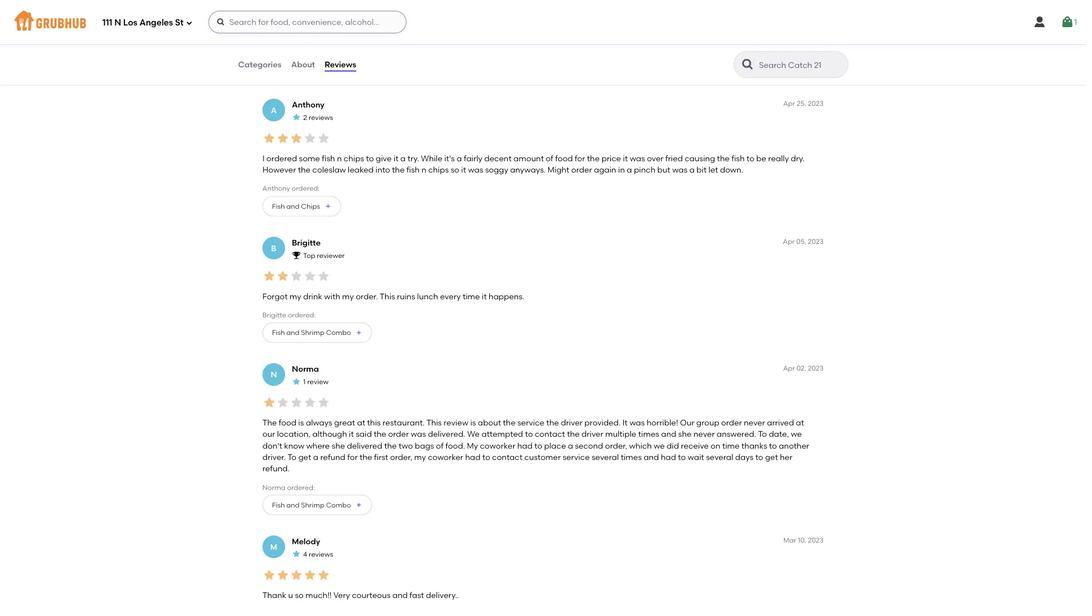 Task type: vqa. For each thing, say whether or not it's contained in the screenshot.
Banana corresponding to Banana
no



Task type: locate. For each thing, give the bounding box(es) containing it.
fish and shrimp combo down brigitte ordered:
[[272, 329, 351, 337]]

and down anthony ordered:
[[287, 202, 300, 210]]

service up attempted
[[518, 418, 545, 428]]

the
[[263, 418, 277, 428]]

0 horizontal spatial is
[[298, 418, 304, 428]]

it inside the food is always great at this restaurant. this review is about the service the  driver provided. it was horrible!  our group order never arrived at our location, although it said the order was delivered. we attempted to contact the driver multiple times and she never answered.  to date, we don't know where she delivered the two bags of food. my coworker had to place a second order, which we did receive on time thanks to another driver.  to get a refund for the first order, my coworker had to  contact customer service several times and had to wait several days to get her refund.
[[349, 429, 354, 439]]

my left "drink" on the top left of page
[[290, 291, 301, 301]]

0 vertical spatial n
[[114, 18, 121, 28]]

1 fish and chips button from the top
[[263, 58, 341, 79]]

get
[[299, 452, 311, 462], [766, 452, 779, 462]]

0 vertical spatial chips
[[344, 153, 364, 163]]

driver
[[561, 418, 583, 428], [582, 429, 604, 439]]

the
[[587, 153, 600, 163], [718, 153, 730, 163], [298, 165, 311, 175], [392, 165, 405, 175], [503, 418, 516, 428], [547, 418, 559, 428], [374, 429, 387, 439], [567, 429, 580, 439], [384, 441, 397, 451], [360, 452, 372, 462]]

1 horizontal spatial she
[[679, 429, 692, 439]]

order up the answered.
[[722, 418, 742, 428]]

1 fish and chips from the top
[[272, 64, 320, 72]]

1 fish and shrimp combo from the top
[[272, 329, 351, 337]]

she up refund
[[332, 441, 345, 451]]

fish up down.
[[732, 153, 745, 163]]

with
[[324, 291, 340, 301]]

like
[[458, 27, 471, 37]]

1 vertical spatial food
[[279, 418, 297, 428]]

0 horizontal spatial service
[[518, 418, 545, 428]]

be
[[757, 153, 767, 163]]

order.
[[356, 291, 378, 301]]

get down know
[[299, 452, 311, 462]]

food. up miles ordered:
[[286, 27, 306, 37]]

so right u
[[295, 590, 304, 600]]

fish and chips down anthony ordered:
[[272, 202, 320, 210]]

1 vertical spatial of
[[436, 441, 444, 451]]

refund.
[[263, 464, 290, 474]]

anthony
[[292, 100, 325, 109], [263, 184, 290, 193]]

1 fish and shrimp combo button from the top
[[263, 323, 372, 343]]

combo
[[326, 329, 351, 337], [326, 501, 351, 509]]

0 horizontal spatial this
[[380, 291, 395, 301]]

1 horizontal spatial several
[[707, 452, 734, 462]]

review up delivered.
[[444, 418, 469, 428]]

good up miles
[[263, 27, 284, 37]]

svg image
[[1034, 15, 1047, 29], [1061, 15, 1075, 29], [216, 18, 226, 27]]

had up customer at bottom
[[518, 441, 533, 451]]

contact
[[535, 429, 566, 439], [492, 452, 523, 462]]

about
[[291, 60, 315, 69]]

fish down miles ordered:
[[272, 64, 285, 72]]

0 vertical spatial n
[[337, 153, 342, 163]]

0 horizontal spatial to
[[288, 452, 297, 462]]

1 horizontal spatial brigitte
[[292, 238, 321, 247]]

0 horizontal spatial never
[[694, 429, 715, 439]]

1 vertical spatial times
[[621, 452, 642, 462]]

0 horizontal spatial order,
[[390, 452, 413, 462]]

0 vertical spatial to
[[759, 429, 767, 439]]

fish and chips for food.
[[272, 64, 320, 72]]

0 vertical spatial apr
[[784, 99, 796, 108]]

had down my
[[466, 452, 481, 462]]

shrimp down the norma ordered:
[[301, 501, 325, 509]]

n down the while
[[422, 165, 427, 175]]

this left ruins
[[380, 291, 395, 301]]

fish and shrimp combo button down the norma ordered:
[[263, 495, 372, 515]]

plus icon image
[[325, 65, 332, 72], [325, 203, 332, 210], [356, 329, 362, 336], [356, 502, 362, 509]]

for inside i ordered some fish n chips to give it a try. while it's a fairly decent amount of food for the price it was over fried causing the fish to be really dry. however the coleslaw leaked into the fish n chips so it was soggy anyways. might order again in a pinch but was a bit let down.
[[575, 153, 586, 163]]

order
[[572, 165, 592, 175], [722, 418, 742, 428], [388, 429, 409, 439]]

at right arrived
[[796, 418, 805, 428]]

0 vertical spatial fish and shrimp combo button
[[263, 323, 372, 343]]

answered.
[[717, 429, 757, 439]]

chips up leaked
[[344, 153, 364, 163]]

fish
[[272, 64, 285, 72], [272, 202, 285, 210], [272, 329, 285, 337], [272, 501, 285, 509]]

two
[[399, 441, 413, 451]]

2 chips from the top
[[301, 202, 320, 210]]

coworker down delivered.
[[428, 452, 464, 462]]

to down know
[[288, 452, 297, 462]]

a
[[401, 153, 406, 163], [457, 153, 462, 163], [627, 165, 632, 175], [690, 165, 695, 175], [568, 441, 573, 451], [313, 452, 319, 462]]

1 horizontal spatial order
[[572, 165, 592, 175]]

anthony for anthony ordered:
[[263, 184, 290, 193]]

reviews for melody
[[309, 550, 333, 559]]

combo down refund
[[326, 501, 351, 509]]

0 vertical spatial service
[[518, 418, 545, 428]]

1 horizontal spatial order,
[[605, 441, 628, 451]]

0 vertical spatial time
[[463, 291, 480, 301]]

was up bags
[[411, 429, 426, 439]]

date,
[[769, 429, 790, 439]]

it up "in" at the top
[[623, 153, 628, 163]]

1 horizontal spatial review
[[444, 418, 469, 428]]

to up thanks
[[759, 429, 767, 439]]

2 reviews from the top
[[309, 550, 333, 559]]

coworker
[[480, 441, 516, 451], [428, 452, 464, 462]]

for down delivered
[[348, 452, 358, 462]]

2
[[303, 113, 307, 122]]

causing
[[685, 153, 716, 163]]

0 horizontal spatial brigitte
[[263, 311, 286, 319]]

good left prices.
[[308, 27, 329, 37]]

fish up coleslaw
[[322, 153, 335, 163]]

1 horizontal spatial my
[[342, 291, 354, 301]]

2 fish and shrimp combo from the top
[[272, 501, 351, 509]]

3 fish from the top
[[272, 329, 285, 337]]

fish down the norma ordered:
[[272, 501, 285, 509]]

of inside i ordered some fish n chips to give it a try. while it's a fairly decent amount of food for the price it was over fried causing the fish to be really dry. however the coleslaw leaked into the fish n chips so it was soggy anyways. might order again in a pinch but was a bit let down.
[[546, 153, 554, 163]]

driver up place
[[561, 418, 583, 428]]

first
[[374, 452, 389, 462]]

2 fish and chips button from the top
[[263, 196, 341, 217]]

0 vertical spatial fish and shrimp combo
[[272, 329, 351, 337]]

coleslaw
[[313, 165, 346, 175]]

coworker down attempted
[[480, 441, 516, 451]]

2 several from the left
[[707, 452, 734, 462]]

better
[[433, 27, 456, 37]]

ordered: for food.
[[281, 46, 309, 55]]

give
[[376, 153, 392, 163]]

1 horizontal spatial anthony
[[292, 100, 325, 109]]

times up which
[[639, 429, 660, 439]]

wish
[[358, 27, 377, 37]]

0 vertical spatial review
[[307, 378, 329, 386]]

2 fish and chips from the top
[[272, 202, 320, 210]]

had down did
[[661, 452, 677, 462]]

location,
[[277, 429, 311, 439]]

0 horizontal spatial at
[[357, 418, 365, 428]]

2 vertical spatial apr
[[784, 364, 796, 372]]

2 fish from the top
[[272, 202, 285, 210]]

this
[[367, 418, 381, 428]]

to down thanks
[[756, 452, 764, 462]]

1 vertical spatial order,
[[390, 452, 413, 462]]

0 horizontal spatial of
[[436, 441, 444, 451]]

1 chips from the top
[[301, 64, 320, 72]]

at up said
[[357, 418, 365, 428]]

25,
[[797, 99, 807, 108]]

anthony down however
[[263, 184, 290, 193]]

food up location,
[[279, 418, 297, 428]]

0 vertical spatial combo
[[326, 329, 351, 337]]

2023 right 25,
[[808, 99, 824, 108]]

shrimp
[[301, 329, 325, 337], [301, 501, 325, 509]]

of down delivered.
[[436, 441, 444, 451]]

1 horizontal spatial norma
[[292, 364, 319, 374]]

2023 right 10,
[[808, 536, 824, 545]]

0 vertical spatial food
[[556, 153, 573, 163]]

0 horizontal spatial norma
[[263, 483, 286, 492]]

1 2023 from the top
[[808, 99, 824, 108]]

apr left 02, on the bottom right
[[784, 364, 796, 372]]

0 vertical spatial shrimp
[[301, 329, 325, 337]]

never down group
[[694, 429, 715, 439]]

food. down delivered.
[[446, 441, 465, 451]]

reviews
[[309, 113, 333, 122], [309, 550, 333, 559]]

so down it's
[[451, 165, 460, 175]]

thank u so much!! very courteous and fast delivery..
[[263, 590, 459, 600]]

several down second
[[592, 452, 619, 462]]

1 vertical spatial food.
[[446, 441, 465, 451]]

chips left reviews button
[[301, 64, 320, 72]]

know
[[284, 441, 305, 451]]

0 vertical spatial for
[[575, 153, 586, 163]]

the up attempted
[[503, 418, 516, 428]]

anthony up 2
[[292, 100, 325, 109]]

1 vertical spatial fish and chips button
[[263, 196, 341, 217]]

1 horizontal spatial is
[[471, 418, 476, 428]]

2 horizontal spatial had
[[661, 452, 677, 462]]

2 2023 from the top
[[808, 237, 824, 246]]

4 fish from the top
[[272, 501, 285, 509]]

1 horizontal spatial food.
[[446, 441, 465, 451]]

i
[[263, 153, 265, 163]]

2 horizontal spatial fish
[[732, 153, 745, 163]]

fish and shrimp combo button
[[263, 323, 372, 343], [263, 495, 372, 515]]

fish and chips button
[[263, 58, 341, 79], [263, 196, 341, 217]]

order down restaurant.
[[388, 429, 409, 439]]

delivered.
[[428, 429, 466, 439]]

0 horizontal spatial for
[[348, 452, 358, 462]]

the up second
[[567, 429, 580, 439]]

chips for good
[[301, 64, 320, 72]]

0 vertical spatial fish and chips button
[[263, 58, 341, 79]]

1 horizontal spatial so
[[451, 165, 460, 175]]

2 apr from the top
[[783, 237, 795, 246]]

1 horizontal spatial 1
[[1075, 17, 1078, 27]]

2023 for the food is always great at this restaurant. this review is about the service the  driver provided. it was horrible!  our group order never arrived at our location, although it said the order was delivered. we attempted to contact the driver multiple times and she never answered.  to date, we don't know where she delivered the two bags of food. my coworker had to place a second order, which we did receive on time thanks to another driver.  to get a refund for the first order, my coworker had to  contact customer service several times and had to wait several days to get her refund.
[[808, 364, 824, 372]]

fish and shrimp combo button down brigitte ordered:
[[263, 323, 372, 343]]

is up location,
[[298, 418, 304, 428]]

my down bags
[[415, 452, 426, 462]]

to right attempted
[[525, 429, 533, 439]]

svg image
[[186, 20, 193, 26]]

try.
[[408, 153, 419, 163]]

0 vertical spatial brigitte
[[292, 238, 321, 247]]

good
[[263, 27, 284, 37], [308, 27, 329, 37]]

reviews for anthony
[[309, 113, 333, 122]]

never
[[744, 418, 766, 428], [694, 429, 715, 439]]

mar 10, 2023
[[784, 536, 824, 545]]

we
[[791, 429, 802, 439], [654, 441, 665, 451]]

1 vertical spatial time
[[723, 441, 740, 451]]

contact down attempted
[[492, 452, 523, 462]]

brigitte up top
[[292, 238, 321, 247]]

1 horizontal spatial had
[[518, 441, 533, 451]]

chips
[[301, 64, 320, 72], [301, 202, 320, 210]]

apr 05, 2023
[[783, 237, 824, 246]]

2023 right 02, on the bottom right
[[808, 364, 824, 372]]

1 vertical spatial for
[[348, 452, 358, 462]]

refund
[[320, 452, 346, 462]]

1 vertical spatial fish and shrimp combo
[[272, 501, 351, 509]]

it left said
[[349, 429, 354, 439]]

and down miles ordered:
[[287, 64, 300, 72]]

of up the might
[[546, 153, 554, 163]]

1 vertical spatial so
[[295, 590, 304, 600]]

norma
[[292, 364, 319, 374], [263, 483, 286, 492]]

my
[[467, 441, 478, 451]]

svg image inside 1 button
[[1061, 15, 1075, 29]]

arrived
[[768, 418, 795, 428]]

attempted
[[482, 429, 523, 439]]

2 fish and shrimp combo button from the top
[[263, 495, 372, 515]]

1 vertical spatial driver
[[582, 429, 604, 439]]

1 horizontal spatial get
[[766, 452, 779, 462]]

several down on
[[707, 452, 734, 462]]

1 combo from the top
[[326, 329, 351, 337]]

for left price
[[575, 153, 586, 163]]

2023 for i ordered some fish n chips to give it a try. while it's a fairly decent amount of food for the price it was over fried causing the fish to be really dry. however the coleslaw leaked into the fish n chips so it was soggy anyways. might order again in a pinch but was a bit let down.
[[808, 99, 824, 108]]

2023
[[808, 99, 824, 108], [808, 237, 824, 246], [808, 364, 824, 372], [808, 536, 824, 545]]

said
[[356, 429, 372, 439]]

0 vertical spatial 1
[[1075, 17, 1078, 27]]

so inside i ordered some fish n chips to give it a try. while it's a fairly decent amount of food for the price it was over fried causing the fish to be really dry. however the coleslaw leaked into the fish n chips so it was soggy anyways. might order again in a pinch but was a bit let down.
[[451, 165, 460, 175]]

1 shrimp from the top
[[301, 329, 325, 337]]

0 vertical spatial driver
[[561, 418, 583, 428]]

0 vertical spatial food.
[[286, 27, 306, 37]]

forgot
[[263, 291, 288, 301]]

0 horizontal spatial several
[[592, 452, 619, 462]]

leaked
[[348, 165, 374, 175]]

driver up second
[[582, 429, 604, 439]]

1 vertical spatial she
[[332, 441, 345, 451]]

fish down try.
[[407, 165, 420, 175]]

fish and chips down miles ordered:
[[272, 64, 320, 72]]

amount
[[514, 153, 544, 163]]

norma for norma
[[292, 364, 319, 374]]

review
[[307, 378, 329, 386], [444, 418, 469, 428]]

fish and chips button for ordered
[[263, 196, 341, 217]]

02,
[[797, 364, 807, 372]]

apr left 05,
[[783, 237, 795, 246]]

0 vertical spatial fish and chips
[[272, 64, 320, 72]]

ordered: down coleslaw
[[292, 184, 320, 193]]

0 horizontal spatial coworker
[[428, 452, 464, 462]]

1 horizontal spatial service
[[563, 452, 590, 462]]

it's
[[445, 153, 455, 163]]

n right 111
[[114, 18, 121, 28]]

chips down anthony ordered:
[[301, 202, 320, 210]]

u
[[288, 590, 293, 600]]

0 vertical spatial we
[[791, 429, 802, 439]]

1 vertical spatial order
[[722, 418, 742, 428]]

0 vertical spatial times
[[639, 429, 660, 439]]

reviews
[[325, 60, 356, 69]]

chips
[[344, 153, 364, 163], [429, 165, 449, 175]]

food up the might
[[556, 153, 573, 163]]

2 horizontal spatial my
[[415, 452, 426, 462]]

combo for great
[[326, 501, 351, 509]]

is up we
[[471, 418, 476, 428]]

the up first at the bottom left
[[384, 441, 397, 451]]

service
[[518, 418, 545, 428], [563, 452, 590, 462]]

review up the always
[[307, 378, 329, 386]]

1 vertical spatial fish and shrimp combo button
[[263, 495, 372, 515]]

days
[[736, 452, 754, 462]]

ruins
[[397, 291, 415, 301]]

fish and chips
[[272, 64, 320, 72], [272, 202, 320, 210]]

1 horizontal spatial n
[[422, 165, 427, 175]]

plus icon image for anthony
[[325, 203, 332, 210]]

fish and chips button down anthony ordered:
[[263, 196, 341, 217]]

1 apr from the top
[[784, 99, 796, 108]]

shrimp down brigitte ordered:
[[301, 329, 325, 337]]

0 horizontal spatial chips
[[344, 153, 364, 163]]

3 2023 from the top
[[808, 364, 824, 372]]

the food is always great at this restaurant. this review is about the service the  driver provided. it was horrible!  our group order never arrived at our location, although it said the order was delivered. we attempted to contact the driver multiple times and she never answered.  to date, we don't know where she delivered the two bags of food. my coworker had to place a second order, which we did receive on time thanks to another driver.  to get a refund for the first order, my coworker had to  contact customer service several times and had to wait several days to get her refund.
[[263, 418, 810, 474]]

1 vertical spatial fish and chips
[[272, 202, 320, 210]]

1 vertical spatial shrimp
[[301, 501, 325, 509]]

to left "be"
[[747, 153, 755, 163]]

brigitte down forgot
[[263, 311, 286, 319]]

mar
[[784, 536, 797, 545]]

this inside the food is always great at this restaurant. this review is about the service the  driver provided. it was horrible!  our group order never arrived at our location, although it said the order was delivered. we attempted to contact the driver multiple times and she never answered.  to date, we don't know where she delivered the two bags of food. my coworker had to place a second order, which we did receive on time thanks to another driver.  to get a refund for the first order, my coworker had to  contact customer service several times and had to wait several days to get her refund.
[[427, 418, 442, 428]]

1 vertical spatial anthony
[[263, 184, 290, 193]]

much!!
[[306, 590, 332, 600]]

2 good from the left
[[308, 27, 329, 37]]

0 horizontal spatial 1
[[303, 378, 306, 386]]

order, down multiple
[[605, 441, 628, 451]]

1 reviews from the top
[[309, 113, 333, 122]]

2 shrimp from the top
[[301, 501, 325, 509]]

1 button
[[1061, 12, 1078, 32]]

1 horizontal spatial at
[[796, 418, 805, 428]]

order inside i ordered some fish n chips to give it a try. while it's a fairly decent amount of food for the price it was over fried causing the fish to be really dry. however the coleslaw leaked into the fish n chips so it was soggy anyways. might order again in a pinch but was a bit let down.
[[572, 165, 592, 175]]

2 horizontal spatial svg image
[[1061, 15, 1075, 29]]

4 2023 from the top
[[808, 536, 824, 545]]

1 vertical spatial review
[[444, 418, 469, 428]]

1 horizontal spatial contact
[[535, 429, 566, 439]]

fish down brigitte ordered:
[[272, 329, 285, 337]]

1 vertical spatial combo
[[326, 501, 351, 509]]

apr 02, 2023
[[784, 364, 824, 372]]

my
[[290, 291, 301, 301], [342, 291, 354, 301], [415, 452, 426, 462]]

0 horizontal spatial review
[[307, 378, 329, 386]]

0 vertical spatial so
[[451, 165, 460, 175]]

thank
[[263, 590, 287, 600]]

1 vertical spatial we
[[654, 441, 665, 451]]

however
[[263, 165, 296, 175]]

about button
[[291, 44, 316, 85]]

fish for norma
[[272, 501, 285, 509]]

food.
[[286, 27, 306, 37], [446, 441, 465, 451]]

and left the fast
[[393, 590, 408, 600]]

0 vertical spatial contact
[[535, 429, 566, 439]]

Search Catch 21 search field
[[759, 59, 845, 70]]

star icon image
[[263, 5, 276, 19], [276, 5, 290, 19], [290, 5, 303, 19], [303, 5, 317, 19], [317, 5, 331, 19], [292, 113, 301, 122], [263, 132, 276, 145], [276, 132, 290, 145], [290, 132, 303, 145], [303, 132, 317, 145], [317, 132, 331, 145], [263, 270, 276, 283], [276, 270, 290, 283], [290, 270, 303, 283], [303, 270, 317, 283], [317, 270, 331, 283], [292, 377, 301, 386], [263, 396, 276, 410], [276, 396, 290, 410], [290, 396, 303, 410], [303, 396, 317, 410], [317, 396, 331, 410], [292, 550, 301, 559], [263, 568, 276, 582], [276, 568, 290, 582], [290, 568, 303, 582], [303, 568, 317, 582], [317, 568, 331, 582]]

0 vertical spatial order
[[572, 165, 592, 175]]

fish and shrimp combo button for always
[[263, 495, 372, 515]]

always
[[306, 418, 332, 428]]

1 inside button
[[1075, 17, 1078, 27]]

2 combo from the top
[[326, 501, 351, 509]]

3 apr from the top
[[784, 364, 796, 372]]

n left 1 review
[[271, 370, 277, 379]]

fish and shrimp combo
[[272, 329, 351, 337], [272, 501, 351, 509]]

we up another
[[791, 429, 802, 439]]

they
[[473, 27, 489, 37]]

time down the answered.
[[723, 441, 740, 451]]

0 horizontal spatial food.
[[286, 27, 306, 37]]

1 fish from the top
[[272, 64, 285, 72]]

1 horizontal spatial time
[[723, 441, 740, 451]]

111
[[102, 18, 112, 28]]



Task type: describe. For each thing, give the bounding box(es) containing it.
fairly
[[464, 153, 483, 163]]

while
[[421, 153, 443, 163]]

good food. good prices. wish portions were better like they used to be.
[[263, 27, 533, 37]]

1 for 1
[[1075, 17, 1078, 27]]

10,
[[798, 536, 807, 545]]

1 horizontal spatial we
[[791, 429, 802, 439]]

and up did
[[662, 429, 677, 439]]

some
[[299, 153, 320, 163]]

plus icon image for brigitte
[[356, 329, 362, 336]]

the down some
[[298, 165, 311, 175]]

although
[[313, 429, 347, 439]]

2 reviews
[[303, 113, 333, 122]]

1 several from the left
[[592, 452, 619, 462]]

was down 'fairly'
[[468, 165, 484, 175]]

1 horizontal spatial coworker
[[480, 441, 516, 451]]

don't
[[263, 441, 282, 451]]

was up pinch
[[630, 153, 645, 163]]

reviewer
[[317, 251, 345, 260]]

a right "in" at the top
[[627, 165, 632, 175]]

fast
[[410, 590, 424, 600]]

ordered: for food
[[287, 483, 315, 492]]

1 good from the left
[[263, 27, 284, 37]]

2 is from the left
[[471, 418, 476, 428]]

food inside i ordered some fish n chips to give it a try. while it's a fairly decent amount of food for the price it was over fried causing the fish to be really dry. however the coleslaw leaked into the fish n chips so it was soggy anyways. might order again in a pinch but was a bit let down.
[[556, 153, 573, 163]]

2 at from the left
[[796, 418, 805, 428]]

the up again
[[587, 153, 600, 163]]

0 vertical spatial this
[[380, 291, 395, 301]]

1 vertical spatial coworker
[[428, 452, 464, 462]]

1 review
[[303, 378, 329, 386]]

very
[[334, 590, 350, 600]]

the down this
[[374, 429, 387, 439]]

where
[[306, 441, 330, 451]]

it
[[623, 418, 628, 428]]

food inside the food is always great at this restaurant. this review is about the service the  driver provided. it was horrible!  our group order never arrived at our location, although it said the order was delivered. we attempted to contact the driver multiple times and she never answered.  to date, we don't know where she delivered the two bags of food. my coworker had to place a second order, which we did receive on time thanks to another driver.  to get a refund for the first order, my coworker had to  contact customer service several times and had to wait several days to get her refund.
[[279, 418, 297, 428]]

place
[[545, 441, 566, 451]]

1 at from the left
[[357, 418, 365, 428]]

1 horizontal spatial chips
[[429, 165, 449, 175]]

combo for my
[[326, 329, 351, 337]]

2 vertical spatial order
[[388, 429, 409, 439]]

0 horizontal spatial my
[[290, 291, 301, 301]]

anyways.
[[511, 165, 546, 175]]

her
[[780, 452, 793, 462]]

our
[[681, 418, 695, 428]]

1 horizontal spatial svg image
[[1034, 15, 1047, 29]]

brigitte for brigitte
[[292, 238, 321, 247]]

review inside the food is always great at this restaurant. this review is about the service the  driver provided. it was horrible!  our group order never arrived at our location, although it said the order was delivered. we attempted to contact the driver multiple times and she never answered.  to date, we don't know where she delivered the two bags of food. my coworker had to place a second order, which we did receive on time thanks to another driver.  to get a refund for the first order, my coworker had to  contact customer service several times and had to wait several days to get her refund.
[[444, 418, 469, 428]]

did
[[667, 441, 679, 451]]

it down 'fairly'
[[462, 165, 466, 175]]

main navigation navigation
[[0, 0, 1087, 44]]

ordered: for ordered
[[292, 184, 320, 193]]

0 horizontal spatial contact
[[492, 452, 523, 462]]

n inside "navigation"
[[114, 18, 121, 28]]

0 horizontal spatial had
[[466, 452, 481, 462]]

provided.
[[585, 418, 621, 428]]

about
[[478, 418, 501, 428]]

a left try.
[[401, 153, 406, 163]]

angeles
[[140, 18, 173, 28]]

trophy icon image
[[292, 251, 301, 260]]

norma for norma ordered:
[[263, 483, 286, 492]]

1 vertical spatial n
[[422, 165, 427, 175]]

group
[[697, 418, 720, 428]]

search icon image
[[742, 58, 755, 71]]

0 vertical spatial never
[[744, 418, 766, 428]]

m
[[270, 542, 277, 552]]

i ordered some fish n chips to give it a try. while it's a fairly decent amount of food for the price it was over fried causing the fish to be really dry. however the coleslaw leaked into the fish n chips so it was soggy anyways. might order again in a pinch but was a bit let down.
[[263, 153, 805, 175]]

every
[[440, 291, 461, 301]]

wait
[[688, 452, 705, 462]]

another
[[779, 441, 810, 451]]

the right into
[[392, 165, 405, 175]]

2 horizontal spatial order
[[722, 418, 742, 428]]

0 horizontal spatial we
[[654, 441, 665, 451]]

1 get from the left
[[299, 452, 311, 462]]

fish and chips button for food.
[[263, 58, 341, 79]]

delivered
[[347, 441, 383, 451]]

1 horizontal spatial fish
[[407, 165, 420, 175]]

we
[[468, 429, 480, 439]]

reviews button
[[324, 44, 357, 85]]

for inside the food is always great at this restaurant. this review is about the service the  driver provided. it was horrible!  our group order never arrived at our location, although it said the order was delivered. we attempted to contact the driver multiple times and she never answered.  to date, we don't know where she delivered the two bags of food. my coworker had to place a second order, which we did receive on time thanks to another driver.  to get a refund for the first order, my coworker had to  contact customer service several times and had to wait several days to get her refund.
[[348, 452, 358, 462]]

drink
[[303, 291, 322, 301]]

was right it
[[630, 418, 645, 428]]

was down fried
[[673, 165, 688, 175]]

05,
[[797, 237, 807, 246]]

soggy
[[485, 165, 509, 175]]

the up place
[[547, 418, 559, 428]]

second
[[575, 441, 604, 451]]

to left be.
[[512, 27, 520, 37]]

driver.
[[263, 452, 286, 462]]

and down brigitte ordered:
[[287, 329, 300, 337]]

miles
[[263, 46, 279, 55]]

fish for anthony
[[272, 202, 285, 210]]

2 get from the left
[[766, 452, 779, 462]]

food. inside the food is always great at this restaurant. this review is about the service the  driver provided. it was horrible!  our group order never arrived at our location, although it said the order was delivered. we attempted to contact the driver multiple times and she never answered.  to date, we don't know where she delivered the two bags of food. my coworker had to place a second order, which we did receive on time thanks to another driver.  to get a refund for the first order, my coworker had to  contact customer service several times and had to wait several days to get her refund.
[[446, 441, 465, 451]]

again
[[594, 165, 617, 175]]

which
[[630, 441, 652, 451]]

down.
[[721, 165, 744, 175]]

to left the wait
[[678, 452, 686, 462]]

to up customer at bottom
[[535, 441, 543, 451]]

0 horizontal spatial fish
[[322, 153, 335, 163]]

st
[[175, 18, 184, 28]]

a right place
[[568, 441, 573, 451]]

brigitte ordered:
[[263, 311, 316, 319]]

pinch
[[634, 165, 656, 175]]

0 vertical spatial she
[[679, 429, 692, 439]]

shrimp for forgot my drink with my order. this ruins lunch every time it happens.
[[301, 329, 325, 337]]

and down which
[[644, 452, 659, 462]]

lunch
[[417, 291, 438, 301]]

1 horizontal spatial to
[[759, 429, 767, 439]]

horrible!
[[647, 418, 679, 428]]

chips for some
[[301, 202, 320, 210]]

a left the "bit"
[[690, 165, 695, 175]]

multiple
[[606, 429, 637, 439]]

categories
[[238, 60, 282, 69]]

plus icon image for norma
[[356, 502, 362, 509]]

to down attempted
[[483, 452, 491, 462]]

fish and shrimp combo button for with
[[263, 323, 372, 343]]

apr for at
[[784, 364, 796, 372]]

0 horizontal spatial n
[[337, 153, 342, 163]]

fish and chips for ordered
[[272, 202, 320, 210]]

over
[[647, 153, 664, 163]]

1 for 1 review
[[303, 378, 306, 386]]

shrimp for the food is always great at this restaurant. this review is about the service the  driver provided. it was horrible!  our group order never arrived at our location, although it said the order was delivered. we attempted to contact the driver multiple times and she never answered.  to date, we don't know where she delivered the two bags of food. my coworker had to place a second order, which we did receive on time thanks to another driver.  to get a refund for the first order, my coworker had to  contact customer service several times and had to wait several days to get her refund.
[[301, 501, 325, 509]]

into
[[376, 165, 390, 175]]

let
[[709, 165, 719, 175]]

it right the give
[[394, 153, 399, 163]]

1 vertical spatial service
[[563, 452, 590, 462]]

my inside the food is always great at this restaurant. this review is about the service the  driver provided. it was horrible!  our group order never arrived at our location, although it said the order was delivered. we attempted to contact the driver multiple times and she never answered.  to date, we don't know where she delivered the two bags of food. my coworker had to place a second order, which we did receive on time thanks to another driver.  to get a refund for the first order, my coworker had to  contact customer service several times and had to wait several days to get her refund.
[[415, 452, 426, 462]]

ordered
[[267, 153, 297, 163]]

thanks
[[742, 441, 768, 451]]

melody
[[292, 537, 320, 546]]

categories button
[[238, 44, 282, 85]]

fish for brigitte
[[272, 329, 285, 337]]

in
[[619, 165, 625, 175]]

2023 for thank u so much!! very courteous and fast delivery..
[[808, 536, 824, 545]]

time inside the food is always great at this restaurant. this review is about the service the  driver provided. it was horrible!  our group order never arrived at our location, although it said the order was delivered. we attempted to contact the driver multiple times and she never answered.  to date, we don't know where she delivered the two bags of food. my coworker had to place a second order, which we did receive on time thanks to another driver.  to get a refund for the first order, my coworker had to  contact customer service several times and had to wait several days to get her refund.
[[723, 441, 740, 451]]

0 horizontal spatial svg image
[[216, 18, 226, 27]]

ordered: for my
[[288, 311, 316, 319]]

1 is from the left
[[298, 418, 304, 428]]

Search for food, convenience, alcohol... search field
[[209, 11, 407, 33]]

brigitte for brigitte ordered:
[[263, 311, 286, 319]]

1 vertical spatial to
[[288, 452, 297, 462]]

dry.
[[791, 153, 805, 163]]

and down the norma ordered:
[[287, 501, 300, 509]]

on
[[711, 441, 721, 451]]

1 horizontal spatial n
[[271, 370, 277, 379]]

fish and shrimp combo for forgot my drink with my order. this ruins lunch every time it happens.
[[272, 329, 351, 337]]

to down the date,
[[770, 441, 777, 451]]

a
[[271, 105, 277, 115]]

b
[[271, 243, 277, 253]]

fried
[[666, 153, 683, 163]]

a down where
[[313, 452, 319, 462]]

be.
[[522, 27, 533, 37]]

portions
[[379, 27, 410, 37]]

our
[[263, 429, 275, 439]]

the up down.
[[718, 153, 730, 163]]

anthony for anthony
[[292, 100, 325, 109]]

the down delivered
[[360, 452, 372, 462]]

a right it's
[[457, 153, 462, 163]]

norma ordered:
[[263, 483, 315, 492]]

it left happens.
[[482, 291, 487, 301]]

to left the give
[[366, 153, 374, 163]]

of inside the food is always great at this restaurant. this review is about the service the  driver provided. it was horrible!  our group order never arrived at our location, although it said the order was delivered. we attempted to contact the driver multiple times and she never answered.  to date, we don't know where she delivered the two bags of food. my coworker had to place a second order, which we did receive on time thanks to another driver.  to get a refund for the first order, my coworker had to  contact customer service several times and had to wait several days to get her refund.
[[436, 441, 444, 451]]

2023 for forgot my drink with my order. this ruins lunch every time it happens.
[[808, 237, 824, 246]]

apr for fried
[[784, 99, 796, 108]]

really
[[769, 153, 789, 163]]

delivery..
[[426, 590, 459, 600]]

price
[[602, 153, 622, 163]]

4
[[303, 550, 307, 559]]

but
[[658, 165, 671, 175]]

customer
[[525, 452, 561, 462]]

fish and shrimp combo for the food is always great at this restaurant. this review is about the service the  driver provided. it was horrible!  our group order never arrived at our location, although it said the order was delivered. we attempted to contact the driver multiple times and she never answered.  to date, we don't know where she delivered the two bags of food. my coworker had to place a second order, which we did receive on time thanks to another driver.  to get a refund for the first order, my coworker had to  contact customer service several times and had to wait several days to get her refund.
[[272, 501, 351, 509]]

miles ordered:
[[263, 46, 309, 55]]



